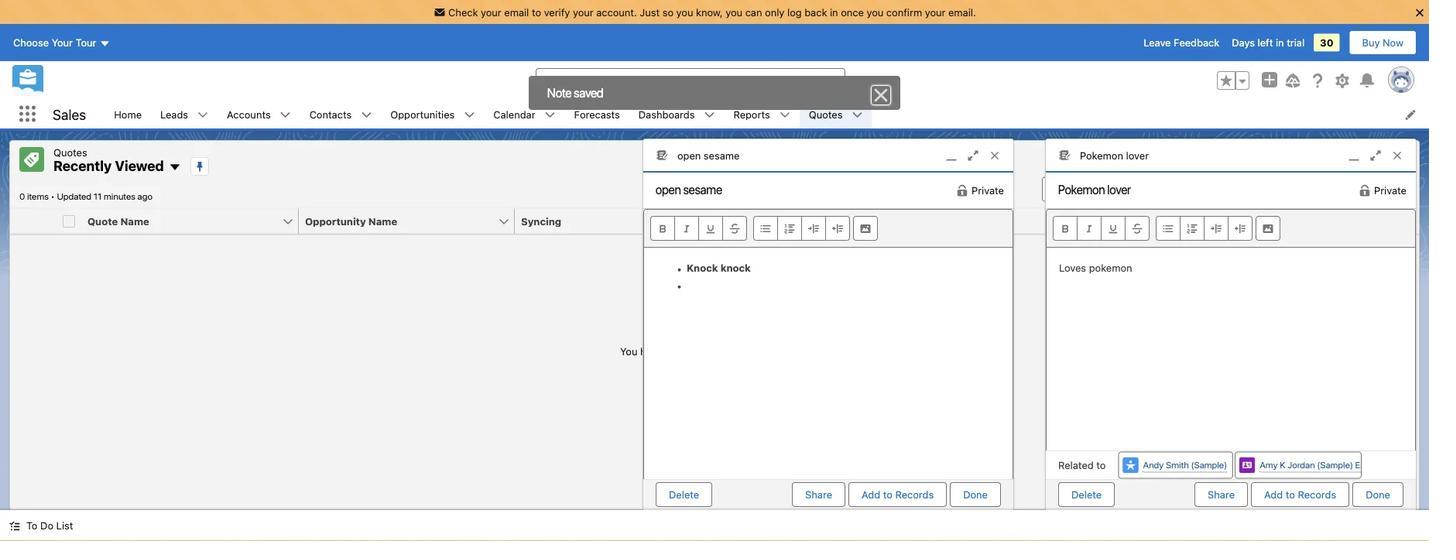 Task type: locate. For each thing, give the bounding box(es) containing it.
recently viewed
[[53, 158, 164, 174]]

2 (sample) from the left
[[1318, 460, 1354, 471]]

0 horizontal spatial quotes
[[53, 146, 87, 158]]

syncing button
[[515, 209, 714, 234]]

2 name from the left
[[369, 215, 397, 227]]

1 horizontal spatial private
[[1375, 185, 1407, 196]]

in right left
[[1276, 37, 1285, 48]]

1 share button from the left
[[792, 483, 846, 507]]

leads link
[[151, 100, 198, 129]]

done button for pokemon lover
[[1353, 483, 1404, 507]]

sales
[[53, 106, 86, 123]]

1 share from the left
[[806, 489, 833, 501]]

0 horizontal spatial done button
[[950, 483, 1001, 507]]

add inside 'open sesame' dialog
[[862, 489, 881, 501]]

1 add to records button from the left
[[849, 483, 947, 507]]

toolbar for lover
[[1047, 210, 1416, 248]]

0 items • updated 11 minutes ago
[[19, 191, 152, 202]]

quotes image
[[19, 147, 44, 172]]

private
[[972, 185, 1004, 196], [1375, 185, 1407, 196]]

0 horizontal spatial your
[[481, 6, 502, 18]]

add to records
[[862, 489, 934, 501], [1265, 489, 1337, 501]]

1 horizontal spatial quotes
[[733, 346, 766, 357]]

1 horizontal spatial add to records
[[1265, 489, 1337, 501]]

text default image inside the opportunities list item
[[464, 110, 475, 120]]

loves pokemon
[[1059, 262, 1133, 273]]

2 horizontal spatial quotes
[[809, 108, 843, 120]]

2 private from the left
[[1375, 185, 1407, 196]]

delete
[[669, 489, 699, 501], [1072, 489, 1102, 501]]

item number element
[[10, 209, 57, 234]]

2 add to records button from the left
[[1252, 483, 1350, 507]]

1 horizontal spatial done button
[[1353, 483, 1404, 507]]

amy
[[1260, 460, 1278, 471]]

1 horizontal spatial your
[[573, 6, 594, 18]]

0 horizontal spatial share
[[806, 489, 833, 501]]

1 horizontal spatial share button
[[1195, 483, 1248, 507]]

know,
[[696, 6, 723, 18]]

delete status for sesame
[[656, 483, 792, 507]]

recently viewed status
[[19, 191, 57, 202]]

action image
[[1379, 209, 1420, 234]]

toolbar inside 'open sesame' dialog
[[644, 210, 1013, 248]]

0 horizontal spatial name
[[120, 215, 149, 227]]

quotes down sales
[[53, 146, 87, 158]]

quotes
[[809, 108, 843, 120], [53, 146, 87, 158], [733, 346, 766, 357]]

andy smith (sample)
[[1143, 460, 1228, 471]]

your left the email
[[481, 6, 502, 18]]

0 horizontal spatial add to records button
[[849, 483, 947, 507]]

1 horizontal spatial you
[[726, 6, 743, 18]]

0 horizontal spatial format text element
[[651, 216, 747, 241]]

2 add from the left
[[1265, 489, 1283, 501]]

2 share button from the left
[[1195, 483, 1248, 507]]

just
[[640, 6, 660, 18]]

Search Recently Viewed list view. search field
[[1042, 177, 1228, 202]]

text default image down note
[[545, 110, 556, 120]]

(sample) right smith
[[1191, 460, 1228, 471]]

2 horizontal spatial your
[[925, 6, 946, 18]]

2 text default image from the left
[[545, 110, 556, 120]]

(sample) left esq.
[[1318, 460, 1354, 471]]

share
[[806, 489, 833, 501], [1208, 489, 1235, 501]]

add for pokemon lover
[[1265, 489, 1283, 501]]

you right so
[[677, 6, 694, 18]]

tour
[[76, 37, 96, 48]]

format text element up the loves pokemon
[[1053, 216, 1150, 241]]

lover
[[1126, 150, 1149, 161]]

updated
[[57, 191, 91, 202]]

text default image inside dashboards list item
[[704, 110, 715, 120]]

2 delete status from the left
[[1059, 483, 1195, 507]]

done button
[[950, 483, 1001, 507], [1353, 483, 1404, 507]]

viewed
[[115, 158, 164, 174]]

text default image down the search... button
[[704, 110, 715, 120]]

0 horizontal spatial records
[[896, 489, 934, 501]]

contacts link
[[300, 100, 361, 129]]

0 horizontal spatial add
[[862, 489, 881, 501]]

pokemon
[[1089, 262, 1133, 273]]

2 done button from the left
[[1353, 483, 1404, 507]]

quote name
[[88, 215, 149, 227]]

0 horizontal spatial delete button
[[656, 483, 713, 507]]

name down ago on the left top of the page
[[120, 215, 149, 227]]

0 horizontal spatial private
[[972, 185, 1004, 196]]

None search field
[[1042, 177, 1228, 202]]

0 horizontal spatial share button
[[792, 483, 846, 507]]

done button inside 'open sesame' dialog
[[950, 483, 1001, 507]]

opportunity name button
[[299, 209, 498, 234]]

share button for pokemon lover
[[1195, 483, 1248, 507]]

text default image
[[198, 110, 208, 120], [545, 110, 556, 120], [704, 110, 715, 120]]

esq.
[[1356, 460, 1373, 471]]

do
[[40, 520, 53, 532]]

lead image
[[1123, 458, 1139, 473]]

format body element
[[754, 216, 850, 241], [1156, 216, 1253, 241]]

contacts list item
[[300, 100, 381, 129]]

search... button
[[536, 68, 846, 93]]

smith
[[1166, 460, 1189, 471]]

1 horizontal spatial toolbar
[[1047, 210, 1416, 248]]

none search field inside recently viewed|quotes|list view element
[[1042, 177, 1228, 202]]

andy
[[1143, 460, 1164, 471]]

choose
[[13, 37, 49, 48]]

list
[[105, 100, 1430, 129]]

2 horizontal spatial you
[[867, 6, 884, 18]]

0 vertical spatial quotes
[[809, 108, 843, 120]]

recently viewed|quotes|list view element
[[9, 140, 1420, 510]]

2 toolbar from the left
[[1047, 210, 1416, 248]]

done inside 'open sesame' dialog
[[964, 489, 988, 501]]

1 delete button from the left
[[656, 483, 713, 507]]

•
[[51, 191, 55, 202]]

recently
[[53, 158, 112, 174]]

format body element inside "pokemon lover" "dialog"
[[1156, 216, 1253, 241]]

date
[[791, 215, 814, 227]]

2 delete from the left
[[1072, 489, 1102, 501]]

3 your from the left
[[925, 6, 946, 18]]

delete inside 'open sesame' dialog
[[669, 489, 699, 501]]

2 share from the left
[[1208, 489, 1235, 501]]

3 text default image from the left
[[704, 110, 715, 120]]

to inside 'open sesame' dialog
[[883, 489, 893, 501]]

1 horizontal spatial delete status
[[1059, 483, 1195, 507]]

text default image inside to do list button
[[9, 521, 20, 532]]

add to records inside 'open sesame' dialog
[[862, 489, 934, 501]]

0 horizontal spatial you
[[677, 6, 694, 18]]

2 horizontal spatial text default image
[[704, 110, 715, 120]]

minutes
[[104, 191, 135, 202]]

format body element inside 'open sesame' dialog
[[754, 216, 850, 241]]

leave
[[1144, 37, 1171, 48]]

records inside 'open sesame' dialog
[[896, 489, 934, 501]]

done
[[964, 489, 988, 501], [1366, 489, 1391, 501]]

1 delete from the left
[[669, 489, 699, 501]]

cell
[[57, 209, 81, 234]]

delete status inside 'open sesame' dialog
[[656, 483, 792, 507]]

delete button for open sesame
[[656, 483, 713, 507]]

0 horizontal spatial delete status
[[656, 483, 792, 507]]

to
[[532, 6, 541, 18], [1097, 460, 1106, 471], [883, 489, 893, 501], [1286, 489, 1296, 501]]

2 delete button from the left
[[1059, 483, 1115, 507]]

leave feedback
[[1144, 37, 1220, 48]]

item number image
[[10, 209, 57, 234]]

1 delete status from the left
[[656, 483, 792, 507]]

0 horizontal spatial (sample)
[[1191, 460, 1228, 471]]

1 horizontal spatial name
[[369, 215, 397, 227]]

2 vertical spatial quotes
[[733, 346, 766, 357]]

share inside "pokemon lover" "dialog"
[[1208, 489, 1235, 501]]

2 format text element from the left
[[1053, 216, 1150, 241]]

group
[[1217, 71, 1250, 90]]

in
[[830, 6, 838, 18], [1276, 37, 1285, 48]]

you right once
[[867, 6, 884, 18]]

1 horizontal spatial delete button
[[1059, 483, 1115, 507]]

sesame
[[704, 150, 740, 161]]

add inside "pokemon lover" "dialog"
[[1265, 489, 1283, 501]]

1 horizontal spatial done
[[1366, 489, 1391, 501]]

in right back
[[830, 6, 838, 18]]

text default image inside 'open sesame' dialog
[[957, 184, 969, 197]]

name
[[120, 215, 149, 227], [369, 215, 397, 227]]

price
[[1197, 215, 1222, 227]]

format text element up knock
[[651, 216, 747, 241]]

2 format body element from the left
[[1156, 216, 1253, 241]]

1 records from the left
[[896, 489, 934, 501]]

Compose text text field
[[1047, 248, 1416, 451]]

toolbar
[[644, 210, 1013, 248], [1047, 210, 1416, 248]]

contacts
[[310, 108, 352, 120]]

2 done from the left
[[1366, 489, 1391, 501]]

name right opportunity
[[369, 215, 397, 227]]

quotes right the reports list item
[[809, 108, 843, 120]]

open sesame
[[678, 150, 740, 161]]

30
[[1321, 37, 1334, 48]]

(sample)
[[1191, 460, 1228, 471], [1318, 460, 1354, 471]]

add for open sesame
[[862, 489, 881, 501]]

name inside 'element'
[[369, 215, 397, 227]]

delete inside "pokemon lover" "dialog"
[[1072, 489, 1102, 501]]

search...
[[566, 75, 608, 86]]

share for open sesame
[[806, 489, 833, 501]]

add to records button inside "pokemon lover" "dialog"
[[1252, 483, 1350, 507]]

pokemon lover dialog
[[1046, 139, 1417, 510]]

calendar
[[494, 108, 536, 120]]

0 horizontal spatial done
[[964, 489, 988, 501]]

1 add from the left
[[862, 489, 881, 501]]

toolbar inside "pokemon lover" "dialog"
[[1047, 210, 1416, 248]]

check
[[449, 6, 478, 18]]

text default image inside contacts "list item"
[[361, 110, 372, 120]]

feedback
[[1174, 37, 1220, 48]]

1 add to records from the left
[[862, 489, 934, 501]]

0 horizontal spatial add to records
[[862, 489, 934, 501]]

private for pokemon lover
[[1375, 185, 1407, 196]]

1 format body element from the left
[[754, 216, 850, 241]]

text default image inside accounts list item
[[280, 110, 291, 120]]

delete button inside "pokemon lover" "dialog"
[[1059, 483, 1115, 507]]

0 horizontal spatial delete
[[669, 489, 699, 501]]

add to records inside "pokemon lover" "dialog"
[[1265, 489, 1337, 501]]

1 horizontal spatial records
[[1298, 489, 1337, 501]]

subtotal element
[[947, 209, 1173, 234]]

delete status inside "pokemon lover" "dialog"
[[1059, 483, 1195, 507]]

done button inside "pokemon lover" "dialog"
[[1353, 483, 1404, 507]]

11
[[93, 191, 102, 202]]

text default image inside the calendar list item
[[545, 110, 556, 120]]

share inside 'open sesame' dialog
[[806, 489, 833, 501]]

text default image for dashboards
[[704, 110, 715, 120]]

1 horizontal spatial format text element
[[1053, 216, 1150, 241]]

your right verify
[[573, 6, 594, 18]]

1 vertical spatial in
[[1276, 37, 1285, 48]]

jordan
[[1288, 460, 1316, 471]]

Compose text text field
[[644, 248, 1013, 479]]

open sesame dialog
[[643, 139, 1015, 519]]

quotes right the any
[[733, 346, 766, 357]]

1 horizontal spatial add to records button
[[1252, 483, 1350, 507]]

format body element for sesame
[[754, 216, 850, 241]]

2 your from the left
[[573, 6, 594, 18]]

opportunity name element
[[299, 209, 524, 234]]

0 horizontal spatial in
[[830, 6, 838, 18]]

buy now
[[1363, 37, 1404, 48]]

related to
[[1059, 460, 1106, 471]]

dashboards list item
[[629, 100, 724, 129]]

records inside "pokemon lover" "dialog"
[[1298, 489, 1337, 501]]

delete button inside 'open sesame' dialog
[[656, 483, 713, 507]]

1 done from the left
[[964, 489, 988, 501]]

text default image right leads
[[198, 110, 208, 120]]

1 horizontal spatial format body element
[[1156, 216, 1253, 241]]

quote name element
[[81, 209, 308, 234]]

0 horizontal spatial format body element
[[754, 216, 850, 241]]

1 (sample) from the left
[[1191, 460, 1228, 471]]

only
[[765, 6, 785, 18]]

text default image inside leads list item
[[198, 110, 208, 120]]

add to records button inside 'open sesame' dialog
[[849, 483, 947, 507]]

done button for open sesame
[[950, 483, 1001, 507]]

reports link
[[724, 100, 780, 129]]

open
[[678, 150, 701, 161]]

name for opportunity name
[[369, 215, 397, 227]]

delete status
[[656, 483, 792, 507], [1059, 483, 1195, 507]]

forecasts link
[[565, 100, 629, 129]]

1 horizontal spatial text default image
[[545, 110, 556, 120]]

knock
[[721, 262, 751, 273]]

1 text default image from the left
[[198, 110, 208, 120]]

1 format text element from the left
[[651, 216, 747, 241]]

2 add to records from the left
[[1265, 489, 1337, 501]]

1 horizontal spatial (sample)
[[1318, 460, 1354, 471]]

you left can
[[726, 6, 743, 18]]

1 done button from the left
[[950, 483, 1001, 507]]

1 horizontal spatial add
[[1265, 489, 1283, 501]]

choose your tour
[[13, 37, 96, 48]]

done for pokemon lover
[[1366, 489, 1391, 501]]

you haven't viewed any quotes recently. status
[[620, 344, 809, 374]]

note saved
[[548, 86, 604, 100]]

1 name from the left
[[120, 215, 149, 227]]

add to records button for pokemon lover
[[1252, 483, 1350, 507]]

your left email.
[[925, 6, 946, 18]]

1 private from the left
[[972, 185, 1004, 196]]

1 horizontal spatial share
[[1208, 489, 1235, 501]]

1 horizontal spatial delete
[[1072, 489, 1102, 501]]

to do list
[[26, 520, 73, 532]]

format text element
[[651, 216, 747, 241], [1053, 216, 1150, 241]]

private inside 'open sesame' dialog
[[972, 185, 1004, 196]]

delete for open sesame
[[669, 489, 699, 501]]

share button
[[792, 483, 846, 507], [1195, 483, 1248, 507]]

text default image
[[280, 110, 291, 120], [361, 110, 372, 120], [464, 110, 475, 120], [780, 110, 791, 120], [852, 110, 863, 120], [169, 161, 181, 174], [957, 184, 969, 197], [1359, 184, 1372, 197], [9, 521, 20, 532]]

text default image for leads
[[198, 110, 208, 120]]

add
[[862, 489, 881, 501], [1265, 489, 1283, 501]]

delete for pokemon lover
[[1072, 489, 1102, 501]]

0 vertical spatial in
[[830, 6, 838, 18]]

0 horizontal spatial text default image
[[198, 110, 208, 120]]

format body element for lover
[[1156, 216, 1253, 241]]

toolbar for sesame
[[644, 210, 1013, 248]]

0 horizontal spatial toolbar
[[644, 210, 1013, 248]]

3 you from the left
[[867, 6, 884, 18]]

1 toolbar from the left
[[644, 210, 1013, 248]]

None text field
[[644, 173, 791, 207], [1046, 173, 1193, 207], [644, 173, 791, 207], [1046, 173, 1193, 207]]

private inside "pokemon lover" "dialog"
[[1375, 185, 1407, 196]]

total
[[1169, 215, 1194, 227]]

delete button
[[656, 483, 713, 507], [1059, 483, 1115, 507]]

2 records from the left
[[1298, 489, 1337, 501]]

syncing element
[[515, 209, 740, 234]]

quote
[[88, 215, 118, 227]]

done inside "pokemon lover" "dialog"
[[1366, 489, 1391, 501]]



Task type: describe. For each thing, give the bounding box(es) containing it.
2 you from the left
[[726, 6, 743, 18]]

amy k jordan (sample) esq.
[[1260, 460, 1373, 471]]

home link
[[105, 100, 151, 129]]

info alert dialog
[[529, 76, 901, 110]]

check your email to verify your account. just so you know, you can only log back in once you confirm your email.
[[449, 6, 977, 18]]

list containing home
[[105, 100, 1430, 129]]

action element
[[1379, 209, 1420, 234]]

to do list button
[[0, 510, 82, 541]]

once
[[841, 6, 864, 18]]

confirm
[[887, 6, 923, 18]]

choose your tour button
[[12, 30, 111, 55]]

opportunities
[[391, 108, 455, 120]]

list
[[56, 520, 73, 532]]

you haven't viewed any quotes recently.
[[620, 346, 809, 357]]

andy smith (sample) link
[[1143, 458, 1228, 473]]

expiration date
[[737, 215, 814, 227]]

expiration date button
[[731, 209, 930, 234]]

back
[[805, 6, 827, 18]]

opportunity
[[305, 215, 366, 227]]

opportunity name
[[305, 215, 397, 227]]

delete status for lover
[[1059, 483, 1195, 507]]

0
[[19, 191, 25, 202]]

quotes inside status
[[733, 346, 766, 357]]

add to records for sesame
[[862, 489, 934, 501]]

accounts list item
[[218, 100, 300, 129]]

items
[[27, 191, 49, 202]]

your
[[52, 37, 73, 48]]

add to records for lover
[[1265, 489, 1337, 501]]

so
[[663, 6, 674, 18]]

text default image inside quotes list item
[[852, 110, 863, 120]]

trial
[[1287, 37, 1305, 48]]

total price button
[[1163, 209, 1362, 234]]

email.
[[949, 6, 977, 18]]

leave feedback link
[[1144, 37, 1220, 48]]

knock
[[687, 262, 718, 273]]

records for sesame
[[896, 489, 934, 501]]

quote name button
[[81, 209, 282, 234]]

saved
[[574, 86, 604, 100]]

pokemon
[[1080, 150, 1124, 161]]

text default image inside "pokemon lover" "dialog"
[[1359, 184, 1372, 197]]

share for pokemon lover
[[1208, 489, 1235, 501]]

1 your from the left
[[481, 6, 502, 18]]

ago
[[137, 191, 152, 202]]

contact image
[[1240, 458, 1256, 473]]

name for quote name
[[120, 215, 149, 227]]

amy k jordan (sample) esq. link
[[1260, 458, 1373, 473]]

expiration date element
[[731, 209, 956, 234]]

dashboards
[[639, 108, 695, 120]]

format text element for open
[[651, 216, 747, 241]]

reports list item
[[724, 100, 800, 129]]

loves
[[1059, 262, 1087, 273]]

records for lover
[[1298, 489, 1337, 501]]

can
[[746, 6, 762, 18]]

you
[[620, 346, 638, 357]]

reports
[[734, 108, 770, 120]]

recently.
[[769, 346, 809, 357]]

delete button for pokemon lover
[[1059, 483, 1115, 507]]

related
[[1059, 460, 1094, 471]]

expiration
[[737, 215, 788, 227]]

quotes link
[[800, 100, 852, 129]]

viewed
[[678, 346, 711, 357]]

to
[[26, 520, 38, 532]]

text default image inside the reports list item
[[780, 110, 791, 120]]

format text element for pokemon
[[1053, 216, 1150, 241]]

done for open sesame
[[964, 489, 988, 501]]

private for open sesame
[[972, 185, 1004, 196]]

cell inside recently viewed|quotes|list view element
[[57, 209, 81, 234]]

knock knock
[[687, 262, 751, 273]]

opportunities link
[[381, 100, 464, 129]]

1 horizontal spatial in
[[1276, 37, 1285, 48]]

text default image for calendar
[[545, 110, 556, 120]]

calendar link
[[484, 100, 545, 129]]

1 you from the left
[[677, 6, 694, 18]]

share button for open sesame
[[792, 483, 846, 507]]

calendar list item
[[484, 100, 565, 129]]

note
[[548, 86, 572, 100]]

left
[[1258, 37, 1274, 48]]

opportunities list item
[[381, 100, 484, 129]]

haven't
[[641, 346, 675, 357]]

days left in trial
[[1232, 37, 1305, 48]]

accounts link
[[218, 100, 280, 129]]

buy now button
[[1350, 30, 1417, 55]]

forecasts
[[574, 108, 620, 120]]

dashboards link
[[629, 100, 704, 129]]

add to records button for open sesame
[[849, 483, 947, 507]]

any
[[713, 346, 730, 357]]

verify
[[544, 6, 570, 18]]

1 vertical spatial quotes
[[53, 146, 87, 158]]

days
[[1232, 37, 1255, 48]]

account.
[[597, 6, 637, 18]]

quotes list item
[[800, 100, 872, 129]]

log
[[788, 6, 802, 18]]

quotes inside list item
[[809, 108, 843, 120]]

email
[[504, 6, 529, 18]]

total price element
[[1163, 209, 1389, 234]]

leads list item
[[151, 100, 218, 129]]



Task type: vqa. For each thing, say whether or not it's contained in the screenshot.
the left 'Folder'
no



